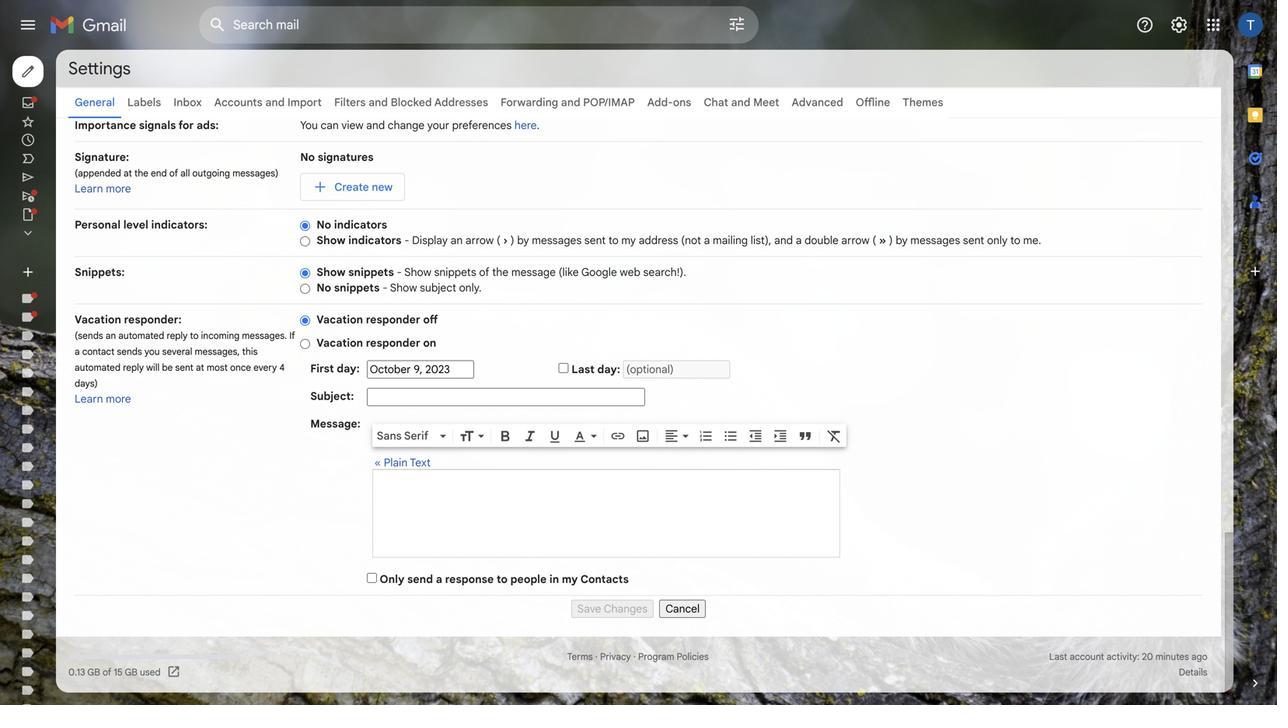 Task type: describe. For each thing, give the bounding box(es) containing it.
offline
[[856, 96, 890, 109]]

me.
[[1024, 234, 1042, 247]]

2 gb from the left
[[125, 667, 138, 678]]

no indicators
[[317, 218, 387, 232]]

personal level indicators:
[[75, 218, 208, 232]]

Show snippets radio
[[300, 267, 310, 279]]

2 arrow from the left
[[842, 234, 870, 247]]

snippets:
[[75, 266, 125, 279]]

indicators for no
[[334, 218, 387, 232]]

insert image image
[[635, 428, 651, 444]]

response
[[445, 573, 494, 586]]

show left subject
[[390, 281, 417, 295]]

labels link
[[127, 96, 161, 109]]

most
[[207, 362, 228, 374]]

learn inside "vacation responder: (sends an automated reply to incoming messages. if a contact sends you several messages, this automated reply will be sent at most once every 4 days) learn more"
[[75, 392, 103, 406]]

terms
[[567, 651, 593, 663]]

remove formatting ‪(⌘\)‬ image
[[826, 428, 842, 444]]

for
[[179, 119, 194, 132]]

indent less ‪(⌘[)‬ image
[[748, 428, 763, 444]]

Subject text field
[[367, 388, 645, 406]]

« plain text
[[375, 456, 431, 470]]

all
[[181, 168, 190, 179]]

activity:
[[1107, 651, 1140, 663]]

save changes button
[[571, 600, 654, 618]]

first day:
[[310, 362, 360, 375]]

privacy
[[600, 651, 631, 663]]

accounts
[[214, 96, 263, 109]]

0 horizontal spatial of
[[103, 667, 111, 678]]

subject
[[420, 281, 456, 295]]

show indicators - display an arrow ( › ) by messages sent to my address (not a mailing list), and a double arrow ( » ) by messages sent only to me.
[[317, 234, 1042, 247]]

you
[[145, 346, 160, 358]]

incoming
[[201, 330, 240, 342]]

meet
[[754, 96, 780, 109]]

indent more ‪(⌘])‬ image
[[773, 428, 788, 444]]

1 ) from the left
[[511, 234, 515, 247]]

people
[[511, 573, 547, 586]]

Show indicators radio
[[300, 235, 310, 247]]

an inside "vacation responder: (sends an automated reply to incoming messages. if a contact sends you several messages, this automated reply will be sent at most once every 4 days) learn more"
[[106, 330, 116, 342]]

accounts and import
[[214, 96, 322, 109]]

a right (not
[[704, 234, 710, 247]]

to inside "vacation responder: (sends an automated reply to incoming messages. if a contact sends you several messages, this automated reply will be sent at most once every 4 days) learn more"
[[190, 330, 199, 342]]

save
[[578, 602, 601, 616]]

changes
[[604, 602, 648, 616]]

Vacation responder on radio
[[300, 338, 310, 350]]

2 vertical spatial no
[[317, 281, 331, 295]]

list),
[[751, 234, 772, 247]]

2 messages from the left
[[911, 234, 960, 247]]

days)
[[75, 378, 98, 390]]

(sends
[[75, 330, 103, 342]]

snippets for show snippets of the message (like google web search!).
[[348, 266, 394, 279]]

formatting options toolbar
[[372, 424, 847, 447]]

20
[[1142, 651, 1154, 663]]

advanced link
[[792, 96, 844, 109]]

save changes
[[578, 602, 648, 616]]

signature:
[[75, 150, 129, 164]]

you
[[300, 119, 318, 132]]

1 horizontal spatial reply
[[167, 330, 188, 342]]

chat and meet
[[704, 96, 780, 109]]

vacation for vacation responder off
[[317, 313, 363, 327]]

and for filters
[[369, 96, 388, 109]]

here
[[515, 119, 537, 132]]

contact
[[82, 346, 115, 358]]

bulleted list ‪(⌘⇧8)‬ image
[[723, 428, 738, 444]]

No snippets radio
[[300, 283, 310, 295]]

0 vertical spatial an
[[451, 234, 463, 247]]

ago
[[1192, 651, 1208, 663]]

address
[[639, 234, 678, 247]]

create new button
[[300, 173, 405, 201]]

navigation containing save changes
[[75, 596, 1203, 618]]

to left me.
[[1011, 234, 1021, 247]]

of for end
[[169, 168, 178, 179]]

offline link
[[856, 96, 890, 109]]

0.13
[[68, 667, 85, 678]]

learn inside signature: (appended at the end of all outgoing messages) learn more
[[75, 182, 103, 196]]

sans serif option
[[374, 428, 437, 444]]

minutes
[[1156, 651, 1189, 663]]

last day:
[[572, 363, 620, 376]]

web
[[620, 266, 641, 279]]

underline ‪(⌘u)‬ image
[[547, 429, 563, 445]]

messages.
[[242, 330, 287, 342]]

last for last day:
[[572, 363, 595, 376]]

day: for first day:
[[337, 362, 360, 375]]

inbox link
[[174, 96, 202, 109]]

sent inside "vacation responder: (sends an automated reply to incoming messages. if a contact sends you several messages, this automated reply will be sent at most once every 4 days) learn more"
[[175, 362, 193, 374]]

no signatures
[[300, 150, 374, 164]]

footer containing terms
[[56, 649, 1221, 680]]

responder for on
[[366, 336, 420, 350]]

search mail image
[[204, 11, 232, 39]]

a right the send
[[436, 573, 442, 586]]

chat and meet link
[[704, 96, 780, 109]]

program
[[638, 651, 675, 663]]

signature: (appended at the end of all outgoing messages) learn more
[[75, 150, 279, 196]]

vacation responder off
[[317, 313, 438, 327]]

2 ) from the left
[[889, 234, 893, 247]]

forwarding and pop/imap
[[501, 96, 635, 109]]

quote ‪(⌘⇧9)‬ image
[[798, 428, 813, 444]]

only
[[380, 573, 405, 586]]

ons
[[673, 96, 692, 109]]

can
[[321, 119, 339, 132]]

add-ons
[[647, 96, 692, 109]]

vacation for vacation responder on
[[317, 336, 363, 350]]

blocked
[[391, 96, 432, 109]]

send
[[407, 573, 433, 586]]

2 by from the left
[[896, 234, 908, 247]]

1 arrow from the left
[[466, 234, 494, 247]]

main menu image
[[19, 16, 37, 34]]

create new
[[334, 180, 393, 194]]

will
[[146, 362, 160, 374]]

follow link to manage storage image
[[167, 665, 182, 680]]

your
[[427, 119, 449, 132]]

15
[[114, 667, 123, 678]]

if
[[289, 330, 295, 342]]

terms link
[[567, 651, 593, 663]]

vacation for vacation responder: (sends an automated reply to incoming messages. if a contact sends you several messages, this automated reply will be sent at most once every 4 days) learn more
[[75, 313, 121, 327]]

display
[[412, 234, 448, 247]]

.
[[537, 119, 540, 132]]

last account activity: 20 minutes ago details
[[1050, 651, 1208, 678]]

chat
[[704, 96, 729, 109]]

serif
[[404, 429, 429, 443]]

only
[[987, 234, 1008, 247]]

search!).
[[643, 266, 686, 279]]

this
[[242, 346, 258, 358]]

first
[[310, 362, 334, 375]]

and for chat
[[731, 96, 751, 109]]

and for forwarding
[[561, 96, 581, 109]]

show up no snippets - show subject only.
[[404, 266, 432, 279]]

last for last account activity: 20 minutes ago details
[[1050, 651, 1068, 663]]

no for no indicators
[[317, 218, 331, 232]]

1 · from the left
[[595, 651, 598, 663]]



Task type: locate. For each thing, give the bounding box(es) containing it.
0 vertical spatial reply
[[167, 330, 188, 342]]

pop/imap
[[583, 96, 635, 109]]

1 vertical spatial at
[[196, 362, 204, 374]]

indicators for show
[[348, 234, 402, 247]]

0 horizontal spatial sent
[[175, 362, 193, 374]]

footer
[[56, 649, 1221, 680]]

snippets
[[348, 266, 394, 279], [434, 266, 476, 279], [334, 281, 380, 295]]

1 gb from the left
[[87, 667, 100, 678]]

1 vertical spatial learn more link
[[75, 392, 131, 406]]

import
[[288, 96, 322, 109]]

2 learn more link from the top
[[75, 392, 131, 406]]

last right fixed end date option
[[572, 363, 595, 376]]

responder for off
[[366, 313, 420, 327]]

by right ›
[[517, 234, 529, 247]]

advanced search options image
[[722, 9, 753, 40]]

importance
[[75, 119, 136, 132]]

no down you
[[300, 150, 315, 164]]

forwarding and pop/imap link
[[501, 96, 635, 109]]

sans
[[377, 429, 402, 443]]

Vacation responder off radio
[[300, 315, 310, 326]]

themes link
[[903, 96, 944, 109]]

show right show indicators radio
[[317, 234, 346, 247]]

sent right be
[[175, 362, 193, 374]]

account
[[1070, 651, 1104, 663]]

and for accounts
[[265, 96, 285, 109]]

0 vertical spatial responder
[[366, 313, 420, 327]]

1 vertical spatial reply
[[123, 362, 144, 374]]

general
[[75, 96, 115, 109]]

1 horizontal spatial messages
[[911, 234, 960, 247]]

vacation responder on
[[317, 336, 436, 350]]

arrow left ›
[[466, 234, 494, 247]]

a inside "vacation responder: (sends an automated reply to incoming messages. if a contact sends you several messages, this automated reply will be sent at most once every 4 days) learn more"
[[75, 346, 80, 358]]

1 horizontal spatial arrow
[[842, 234, 870, 247]]

no right no snippets option
[[317, 281, 331, 295]]

cancel
[[666, 602, 700, 616]]

tab list
[[1234, 50, 1277, 649]]

responder up vacation responder on
[[366, 313, 420, 327]]

bold ‪(⌘b)‬ image
[[497, 428, 513, 444]]

0 horizontal spatial ·
[[595, 651, 598, 663]]

program policies link
[[638, 651, 709, 663]]

level
[[123, 218, 148, 232]]

my left address at right
[[622, 234, 636, 247]]

1 vertical spatial of
[[479, 266, 490, 279]]

0 horizontal spatial )
[[511, 234, 515, 247]]

vacation up 'first day:'
[[317, 336, 363, 350]]

- up vacation responder off
[[383, 281, 388, 295]]

my right in
[[562, 573, 578, 586]]

and right view
[[366, 119, 385, 132]]

link ‪(⌘k)‬ image
[[610, 428, 626, 444]]

0 vertical spatial -
[[404, 234, 409, 247]]

2 more from the top
[[106, 392, 131, 406]]

2 horizontal spatial of
[[479, 266, 490, 279]]

at left most
[[196, 362, 204, 374]]

support image
[[1136, 16, 1155, 34]]

more down (appended
[[106, 182, 131, 196]]

indicators down no indicators
[[348, 234, 402, 247]]

- left display
[[404, 234, 409, 247]]

0 vertical spatial no
[[300, 150, 315, 164]]

importance signals for ads:
[[75, 119, 219, 132]]

sent up 'google'
[[585, 234, 606, 247]]

0 vertical spatial at
[[124, 168, 132, 179]]

italic ‪(⌘i)‬ image
[[522, 428, 538, 444]]

snippets up no snippets - show subject only.
[[348, 266, 394, 279]]

and left import
[[265, 96, 285, 109]]

1 vertical spatial an
[[106, 330, 116, 342]]

a left double
[[796, 234, 802, 247]]

reply up several
[[167, 330, 188, 342]]

1 vertical spatial indicators
[[348, 234, 402, 247]]

of up only.
[[479, 266, 490, 279]]

2 vertical spatial -
[[383, 281, 388, 295]]

no right no indicators option
[[317, 218, 331, 232]]

vacation inside "vacation responder: (sends an automated reply to incoming messages. if a contact sends you several messages, this automated reply will be sent at most once every 4 days) learn more"
[[75, 313, 121, 327]]

automated down contact
[[75, 362, 121, 374]]

addresses
[[434, 96, 488, 109]]

2 horizontal spatial -
[[404, 234, 409, 247]]

messages)
[[233, 168, 279, 179]]

0 vertical spatial of
[[169, 168, 178, 179]]

learn more link
[[75, 182, 131, 196], [75, 392, 131, 406]]

show snippets - show snippets of the message (like google web search!).
[[317, 266, 686, 279]]

1 vertical spatial last
[[1050, 651, 1068, 663]]

filters
[[334, 96, 366, 109]]

2 · from the left
[[634, 651, 636, 663]]

0 vertical spatial more
[[106, 182, 131, 196]]

vacation responder: (sends an automated reply to incoming messages. if a contact sends you several messages, this automated reply will be sent at most once every 4 days) learn more
[[75, 313, 295, 406]]

0 horizontal spatial an
[[106, 330, 116, 342]]

1 horizontal spatial at
[[196, 362, 204, 374]]

used
[[140, 667, 161, 678]]

details link
[[1179, 667, 1208, 678]]

change
[[388, 119, 425, 132]]

vacation right vacation responder off option
[[317, 313, 363, 327]]

cancel button
[[660, 600, 706, 618]]

1 learn more link from the top
[[75, 182, 131, 196]]

at inside "vacation responder: (sends an automated reply to incoming messages. if a contact sends you several messages, this automated reply will be sent at most once every 4 days) learn more"
[[196, 362, 204, 374]]

to
[[609, 234, 619, 247], [1011, 234, 1021, 247], [190, 330, 199, 342], [497, 573, 508, 586]]

sent left only
[[963, 234, 985, 247]]

learn down days)
[[75, 392, 103, 406]]

1 horizontal spatial by
[[896, 234, 908, 247]]

of left 15
[[103, 667, 111, 678]]

None search field
[[199, 6, 759, 44]]

new
[[372, 180, 393, 194]]

of
[[169, 168, 178, 179], [479, 266, 490, 279], [103, 667, 111, 678]]

learn more link for a
[[75, 392, 131, 406]]

to up 'google'
[[609, 234, 619, 247]]

0 vertical spatial my
[[622, 234, 636, 247]]

subject:
[[310, 390, 354, 403]]

the inside signature: (appended at the end of all outgoing messages) learn more
[[134, 168, 148, 179]]

Last day: text field
[[623, 360, 731, 379]]

arrow left »
[[842, 234, 870, 247]]

message:
[[310, 417, 361, 431]]

indicators down create new
[[334, 218, 387, 232]]

0 vertical spatial learn more link
[[75, 182, 131, 196]]

gb right 0.13
[[87, 667, 100, 678]]

navigation
[[0, 50, 187, 705], [75, 596, 1203, 618]]

2 vertical spatial of
[[103, 667, 111, 678]]

1 horizontal spatial sent
[[585, 234, 606, 247]]

details
[[1179, 667, 1208, 678]]

privacy link
[[600, 651, 631, 663]]

by
[[517, 234, 529, 247], [896, 234, 908, 247]]

signatures
[[318, 150, 374, 164]]

1 vertical spatial -
[[397, 266, 402, 279]]

1 horizontal spatial day:
[[598, 363, 620, 376]]

( left ›
[[497, 234, 501, 247]]

2 learn from the top
[[75, 392, 103, 406]]

(appended
[[75, 168, 121, 179]]

more inside "vacation responder: (sends an automated reply to incoming messages. if a contact sends you several messages, this automated reply will be sent at most once every 4 days) learn more"
[[106, 392, 131, 406]]

numbered list ‪(⌘⇧7)‬ image
[[698, 428, 714, 444]]

once
[[230, 362, 251, 374]]

by right »
[[896, 234, 908, 247]]

0 vertical spatial indicators
[[334, 218, 387, 232]]

1 horizontal spatial gb
[[125, 667, 138, 678]]

ads:
[[197, 119, 219, 132]]

google
[[581, 266, 617, 279]]

themes
[[903, 96, 944, 109]]

0 horizontal spatial reply
[[123, 362, 144, 374]]

at inside signature: (appended at the end of all outgoing messages) learn more
[[124, 168, 132, 179]]

messages right »
[[911, 234, 960, 247]]

No indicators radio
[[300, 220, 310, 232]]

at right (appended
[[124, 168, 132, 179]]

more inside signature: (appended at the end of all outgoing messages) learn more
[[106, 182, 131, 196]]

the left the end
[[134, 168, 148, 179]]

and
[[265, 96, 285, 109], [369, 96, 388, 109], [561, 96, 581, 109], [731, 96, 751, 109], [366, 119, 385, 132], [774, 234, 793, 247]]

automated
[[118, 330, 164, 342], [75, 362, 121, 374]]

settings image
[[1170, 16, 1189, 34]]

advanced
[[792, 96, 844, 109]]

First day: text field
[[367, 360, 474, 379]]

0 horizontal spatial by
[[517, 234, 529, 247]]

(not
[[681, 234, 701, 247]]

an
[[451, 234, 463, 247], [106, 330, 116, 342]]

and right chat
[[731, 96, 751, 109]]

vacation up (sends
[[75, 313, 121, 327]]

settings
[[68, 58, 131, 79]]

1 vertical spatial responder
[[366, 336, 420, 350]]

0 horizontal spatial the
[[134, 168, 148, 179]]

at
[[124, 168, 132, 179], [196, 362, 204, 374]]

only send a response to people in my contacts
[[380, 573, 629, 586]]

- for show snippets of the message (like google web search!).
[[397, 266, 402, 279]]

every
[[254, 362, 277, 374]]

labels
[[127, 96, 161, 109]]

more down sends
[[106, 392, 131, 406]]

signals
[[139, 119, 176, 132]]

0 horizontal spatial -
[[383, 281, 388, 295]]

1 by from the left
[[517, 234, 529, 247]]

last inside last account activity: 20 minutes ago details
[[1050, 651, 1068, 663]]

1 vertical spatial learn
[[75, 392, 103, 406]]

filters and blocked addresses
[[334, 96, 488, 109]]

1 horizontal spatial of
[[169, 168, 178, 179]]

you can view and change your preferences here .
[[300, 119, 540, 132]]

-
[[404, 234, 409, 247], [397, 266, 402, 279], [383, 281, 388, 295]]

1 vertical spatial automated
[[75, 362, 121, 374]]

of left all
[[169, 168, 178, 179]]

responder:
[[124, 313, 182, 327]]

day: right first on the left of page
[[337, 362, 360, 375]]

learn more link down days)
[[75, 392, 131, 406]]

gmail image
[[50, 9, 135, 40]]

an up contact
[[106, 330, 116, 342]]

on
[[423, 336, 436, 350]]

no
[[300, 150, 315, 164], [317, 218, 331, 232], [317, 281, 331, 295]]

0 vertical spatial automated
[[118, 330, 164, 342]]

· right privacy
[[634, 651, 636, 663]]

0 horizontal spatial day:
[[337, 362, 360, 375]]

show right show snippets option in the left of the page
[[317, 266, 346, 279]]

learn more link for more
[[75, 182, 131, 196]]

1 messages from the left
[[532, 234, 582, 247]]

Only send a response to people in my Contacts checkbox
[[367, 573, 377, 583]]

of inside signature: (appended at the end of all outgoing messages) learn more
[[169, 168, 178, 179]]

0 horizontal spatial arrow
[[466, 234, 494, 247]]

the down ›
[[492, 266, 509, 279]]

1 vertical spatial my
[[562, 573, 578, 586]]

- for show subject only.
[[383, 281, 388, 295]]

reply down sends
[[123, 362, 144, 374]]

to up several
[[190, 330, 199, 342]]

›
[[503, 234, 508, 247]]

gb right 15
[[125, 667, 138, 678]]

0 horizontal spatial (
[[497, 234, 501, 247]]

4
[[279, 362, 285, 374]]

personal
[[75, 218, 121, 232]]

(like
[[559, 266, 579, 279]]

last
[[572, 363, 595, 376], [1050, 651, 1068, 663]]

1 horizontal spatial last
[[1050, 651, 1068, 663]]

add-
[[647, 96, 673, 109]]

1 more from the top
[[106, 182, 131, 196]]

a down (sends
[[75, 346, 80, 358]]

2 horizontal spatial sent
[[963, 234, 985, 247]]

and right list),
[[774, 234, 793, 247]]

day: right fixed end date option
[[598, 363, 620, 376]]

· right terms
[[595, 651, 598, 663]]

2 ( from the left
[[873, 234, 877, 247]]

1 learn from the top
[[75, 182, 103, 196]]

indicators:
[[151, 218, 208, 232]]

of for snippets
[[479, 266, 490, 279]]

sends
[[117, 346, 142, 358]]

snippets up vacation responder off
[[334, 281, 380, 295]]

double
[[805, 234, 839, 247]]

1 horizontal spatial -
[[397, 266, 402, 279]]

only.
[[459, 281, 482, 295]]

0 horizontal spatial at
[[124, 168, 132, 179]]

vacation
[[75, 313, 121, 327], [317, 313, 363, 327], [317, 336, 363, 350]]

1 horizontal spatial )
[[889, 234, 893, 247]]

message
[[511, 266, 556, 279]]

1 horizontal spatial (
[[873, 234, 877, 247]]

day: for last day:
[[598, 363, 620, 376]]

last left 'account'
[[1050, 651, 1068, 663]]

learn more link down (appended
[[75, 182, 131, 196]]

1 responder from the top
[[366, 313, 420, 327]]

1 horizontal spatial the
[[492, 266, 509, 279]]

1 horizontal spatial ·
[[634, 651, 636, 663]]

0 horizontal spatial last
[[572, 363, 595, 376]]

an right display
[[451, 234, 463, 247]]

0 vertical spatial last
[[572, 363, 595, 376]]

messages up (like
[[532, 234, 582, 247]]

to left people
[[497, 573, 508, 586]]

no for no signatures
[[300, 150, 315, 164]]

) right »
[[889, 234, 893, 247]]

snippets for show subject only.
[[334, 281, 380, 295]]

1 vertical spatial no
[[317, 218, 331, 232]]

in
[[550, 573, 559, 586]]

1 horizontal spatial an
[[451, 234, 463, 247]]

and left the pop/imap
[[561, 96, 581, 109]]

1 ( from the left
[[497, 234, 501, 247]]

mailing
[[713, 234, 748, 247]]

0 vertical spatial the
[[134, 168, 148, 179]]

no snippets - show subject only.
[[317, 281, 482, 295]]

responder down vacation responder off
[[366, 336, 420, 350]]

1 vertical spatial the
[[492, 266, 509, 279]]

and right filters
[[369, 96, 388, 109]]

1 vertical spatial more
[[106, 392, 131, 406]]

my
[[622, 234, 636, 247], [562, 573, 578, 586]]

snippets up only.
[[434, 266, 476, 279]]

Search mail text field
[[233, 17, 684, 33]]

( left »
[[873, 234, 877, 247]]

2 responder from the top
[[366, 336, 420, 350]]

0 horizontal spatial gb
[[87, 667, 100, 678]]

automated up you
[[118, 330, 164, 342]]

) right ›
[[511, 234, 515, 247]]

1 horizontal spatial my
[[622, 234, 636, 247]]

0 horizontal spatial messages
[[532, 234, 582, 247]]

- for display an arrow (
[[404, 234, 409, 247]]

0 horizontal spatial my
[[562, 573, 578, 586]]

filters and blocked addresses link
[[334, 96, 488, 109]]

0 vertical spatial learn
[[75, 182, 103, 196]]

- up no snippets - show subject only.
[[397, 266, 402, 279]]

learn down (appended
[[75, 182, 103, 196]]

several
[[162, 346, 192, 358]]

Last day: checkbox
[[559, 363, 569, 373]]



Task type: vqa. For each thing, say whether or not it's contained in the screenshot.
No signatures No
yes



